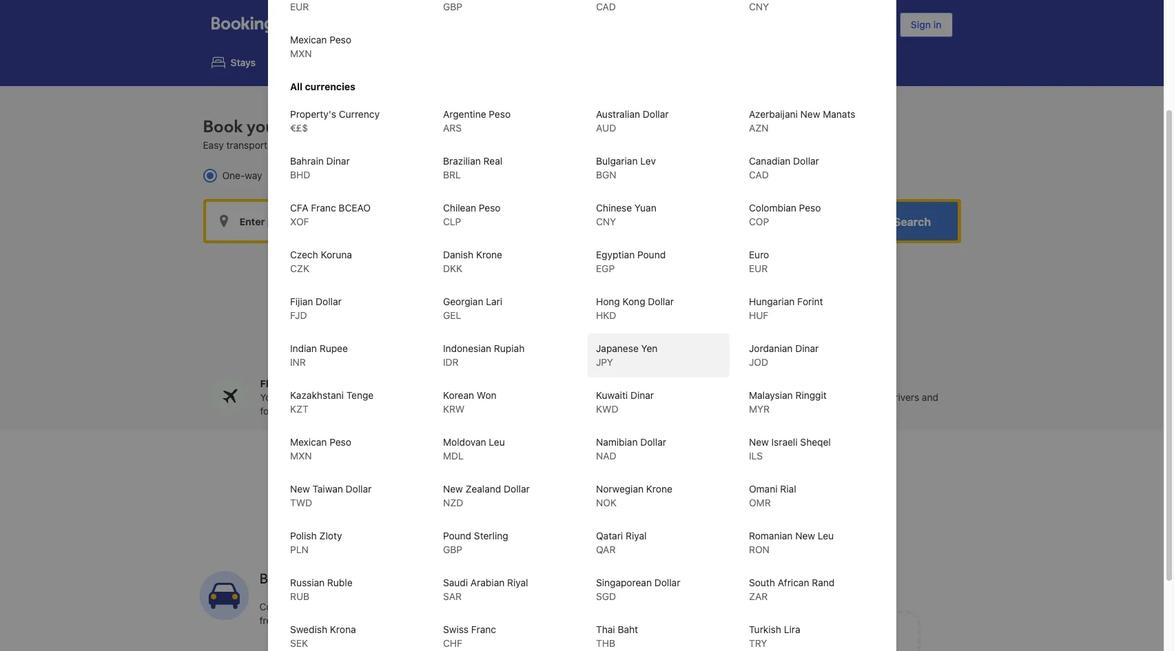 Task type: vqa. For each thing, say whether or not it's contained in the screenshot.
Swedish Krona SEK
yes



Task type: describe. For each thing, give the bounding box(es) containing it.
taxi for booking
[[394, 570, 416, 588]]

search
[[894, 216, 931, 228]]

extra
[[515, 405, 537, 417]]

0 vertical spatial cny
[[749, 1, 769, 12]]

drivers
[[889, 391, 919, 403]]

norwegian
[[596, 483, 643, 495]]

18/11/2023
[[617, 215, 669, 227]]

qatari
[[596, 530, 623, 542]]

jordanian dinar jod
[[749, 342, 818, 368]]

up inside your price is confirmed up front – no extra costs, no cash required
[[620, 391, 632, 403]]

if
[[294, 405, 299, 417]]

airport
[[413, 472, 485, 502]]

cop
[[749, 216, 769, 227]]

riyal inside the saudi arabian riyal sar
[[507, 577, 528, 588]]

stays
[[230, 57, 256, 68]]

dollar inside "new zealand dollar nzd"
[[503, 483, 529, 495]]

transportation inside book your airport taxi easy transportation between the airport and your accommodations
[[226, 139, 289, 151]]

new israeli sheqel ils
[[749, 436, 830, 462]]

and inside flight tracking your driver will track your flight and wait for you if it's delayed
[[401, 391, 417, 403]]

sek
[[290, 637, 308, 649]]

new taiwan dollar twd
[[290, 483, 371, 508]]

hong
[[596, 296, 620, 307]]

confirmation is immediate. if your plans change, you can cancel for free up to 24 hours before your scheduled pickup time
[[259, 601, 558, 626]]

japanese
[[596, 342, 638, 354]]

chilean peso clp
[[443, 202, 500, 227]]

up inside confirmation is immediate. if your plans change, you can cancel for free up to 24 hours before your scheduled pickup time
[[280, 614, 291, 626]]

1 horizontal spatial booking airport taxi image
[[632, 545, 922, 651]]

clp
[[443, 216, 461, 227]]

airport transportation made easy
[[413, 472, 750, 502]]

dollar inside new taiwan dollar twd
[[345, 483, 371, 495]]

kzt
[[290, 403, 308, 415]]

chf
[[443, 637, 462, 649]]

dollar inside hong kong dollar hkd
[[648, 296, 674, 307]]

flight
[[260, 377, 287, 389]]

forint
[[797, 296, 823, 307]]

pound sterling gbp
[[443, 530, 508, 555]]

24/7
[[793, 405, 813, 417]]

2 mexican from the top
[[290, 436, 327, 448]]

you inside confirmation is immediate. if your plans change, you can cancel for free up to 24 hours before your scheduled pickup time
[[476, 601, 492, 612]]

flights
[[303, 57, 333, 68]]

tracking
[[290, 377, 329, 389]]

norwegian krone nok
[[596, 483, 672, 508]]

your inside your price is confirmed up front – no extra costs, no cash required
[[515, 391, 535, 403]]

dollar inside canadian dollar cad
[[793, 155, 819, 167]]

saudi arabian riyal sar
[[443, 577, 528, 602]]

australian dollar aud
[[596, 108, 668, 134]]

egp
[[596, 263, 614, 274]]

dkk
[[443, 263, 462, 274]]

azerbaijani new manats azn
[[749, 108, 855, 134]]

you inside flight tracking your driver will track your flight and wait for you if it's delayed
[[275, 405, 291, 417]]

new for new israeli sheqel ils
[[749, 436, 768, 448]]

work
[[787, 391, 808, 403]]

cny inside the chinese yuan cny
[[596, 216, 616, 227]]

czech
[[290, 249, 318, 260]]

your inside flight tracking your driver will track your flight and wait for you if it's delayed
[[260, 391, 280, 403]]

australian
[[596, 108, 640, 120]]

krone for danish krone dkk
[[476, 249, 502, 260]]

omr
[[749, 497, 770, 508]]

Enter pick-up location text field
[[206, 202, 392, 241]]

ringgit
[[795, 389, 826, 401]]

stays link
[[200, 47, 267, 78]]

we work with professional drivers and have 24/7 customer care
[[770, 391, 938, 417]]

new for new taiwan dollar twd
[[290, 483, 310, 495]]

is inside confirmation is immediate. if your plans change, you can cancel for free up to 24 hours before your scheduled pickup time
[[320, 601, 327, 612]]

south
[[749, 577, 775, 588]]

franc for swiss
[[471, 624, 496, 635]]

jpy
[[596, 356, 613, 368]]

danish
[[443, 249, 473, 260]]

sar
[[443, 590, 461, 602]]

cfa
[[290, 202, 308, 214]]

1 mexican from the top
[[290, 34, 327, 45]]

african
[[777, 577, 809, 588]]

peso down eur link on the top of page
[[329, 34, 351, 45]]

omani
[[749, 483, 777, 495]]

plans
[[412, 601, 436, 612]]

sign
[[911, 19, 931, 30]]

is inside your price is confirmed up front – no extra costs, no cash required
[[563, 391, 570, 403]]

accommodations
[[423, 139, 500, 151]]

cancel
[[514, 601, 543, 612]]

the
[[333, 139, 347, 151]]

1 vertical spatial airport
[[350, 139, 379, 151]]

russian
[[290, 577, 324, 588]]

pound inside pound sterling gbp
[[443, 530, 471, 542]]

€£$
[[290, 122, 308, 134]]

book your airport taxi easy transportation between the airport and your accommodations
[[203, 116, 500, 151]]

easy
[[203, 139, 224, 151]]

fijian
[[290, 296, 313, 307]]

bahrain
[[290, 155, 323, 167]]

2 mxn from the top
[[290, 450, 312, 462]]

your inside flight tracking your driver will track your flight and wait for you if it's delayed
[[353, 391, 373, 403]]

canadian dollar cad
[[749, 155, 819, 181]]

gel
[[443, 309, 461, 321]]

immediate.
[[329, 601, 378, 612]]

pickup
[[450, 614, 479, 626]]

booking
[[259, 570, 313, 588]]

and inside we work with professional drivers and have 24/7 customer care
[[922, 391, 938, 403]]

pound inside egyptian pound egp
[[637, 249, 665, 260]]

moldovan leu mdl
[[443, 436, 505, 462]]

inr
[[290, 356, 305, 368]]

return
[[293, 170, 322, 181]]

fjd
[[290, 309, 307, 321]]

sgd
[[596, 590, 616, 602]]

korean won krw
[[443, 389, 496, 415]]

for for flight tracking your driver will track your flight and wait for you if it's delayed
[[260, 405, 272, 417]]

singaporean dollar sgd
[[596, 577, 680, 602]]

sheqel
[[800, 436, 830, 448]]

currency
[[338, 108, 379, 120]]

2 mexican peso mxn from the top
[[290, 436, 351, 462]]

peso down delayed
[[329, 436, 351, 448]]

–
[[658, 391, 664, 403]]

kwd
[[596, 403, 618, 415]]

mdl
[[443, 450, 463, 462]]

time
[[482, 614, 501, 626]]

1 horizontal spatial transportation
[[491, 472, 635, 502]]

manats
[[822, 108, 855, 120]]

canadian
[[749, 155, 790, 167]]

hkd
[[596, 309, 616, 321]]

cad link
[[587, 0, 729, 22]]

peso inside chilean peso clp
[[478, 202, 500, 214]]

kuwaiti
[[596, 389, 627, 401]]

price
[[538, 391, 560, 403]]

egyptian pound egp
[[596, 249, 665, 274]]

dollar inside australian dollar aud
[[642, 108, 668, 120]]



Task type: locate. For each thing, give the bounding box(es) containing it.
0 horizontal spatial eur
[[290, 1, 309, 12]]

required
[[607, 405, 644, 417]]

mxn down if on the left of page
[[290, 450, 312, 462]]

krone right danish on the left top
[[476, 249, 502, 260]]

euro eur
[[749, 249, 769, 274]]

booking airport taxi image
[[632, 545, 922, 651], [199, 571, 248, 620]]

airport for book
[[285, 116, 337, 139]]

sign in
[[911, 19, 942, 30]]

for inside flight tracking your driver will track your flight and wait for you if it's delayed
[[260, 405, 272, 417]]

taxi up the
[[341, 116, 369, 139]]

and right the
[[382, 139, 399, 151]]

booking.com online hotel reservations image
[[211, 17, 310, 33]]

is up hours
[[320, 601, 327, 612]]

1 vertical spatial transportation
[[491, 472, 635, 502]]

delayed
[[318, 405, 353, 417]]

0 vertical spatial pound
[[637, 249, 665, 260]]

cny link
[[740, 0, 882, 22]]

riyal right qatari
[[625, 530, 646, 542]]

lari
[[486, 296, 502, 307]]

krone inside norwegian krone nok
[[646, 483, 672, 495]]

no left cash
[[569, 405, 581, 417]]

franc inside swiss franc chf
[[471, 624, 496, 635]]

0 horizontal spatial cad
[[596, 1, 616, 12]]

kazakhstani
[[290, 389, 343, 401]]

dollar right namibian
[[640, 436, 666, 448]]

0 horizontal spatial your
[[260, 391, 280, 403]]

cad
[[596, 1, 616, 12], [749, 169, 769, 181]]

up left to
[[280, 614, 291, 626]]

0 horizontal spatial for
[[260, 405, 272, 417]]

0 vertical spatial mexican
[[290, 34, 327, 45]]

1 horizontal spatial up
[[620, 391, 632, 403]]

try
[[749, 637, 767, 649]]

between
[[292, 139, 330, 151]]

0 vertical spatial eur
[[290, 1, 309, 12]]

mxn
[[290, 48, 312, 59], [290, 450, 312, 462]]

dinar down the
[[326, 155, 349, 167]]

2 horizontal spatial and
[[922, 391, 938, 403]]

1 mexican peso mxn from the top
[[290, 34, 351, 59]]

1 vertical spatial taxi
[[394, 570, 416, 588]]

1 vertical spatial no
[[569, 405, 581, 417]]

eur link
[[281, 0, 423, 22]]

swiss
[[443, 624, 468, 635]]

1 vertical spatial leu
[[817, 530, 833, 542]]

0 vertical spatial gbp
[[443, 1, 462, 12]]

free
[[259, 614, 277, 626]]

0 horizontal spatial up
[[280, 614, 291, 626]]

peso inside colombian peso cop
[[799, 202, 820, 214]]

0 horizontal spatial and
[[382, 139, 399, 151]]

0 horizontal spatial krone
[[476, 249, 502, 260]]

0 horizontal spatial dinar
[[326, 155, 349, 167]]

0 horizontal spatial is
[[320, 601, 327, 612]]

airport up 'if'
[[348, 570, 390, 588]]

mexican peso mxn up all currencies
[[290, 34, 351, 59]]

thai
[[596, 624, 615, 635]]

jordanian
[[749, 342, 792, 354]]

0 horizontal spatial no
[[569, 405, 581, 417]]

krone for norwegian krone nok
[[646, 483, 672, 495]]

eur up booking.com online hotel reservations image
[[290, 1, 309, 12]]

costs,
[[540, 405, 567, 417]]

mexican up flights link
[[290, 34, 327, 45]]

pound down nzd at the bottom left
[[443, 530, 471, 542]]

0 vertical spatial krone
[[476, 249, 502, 260]]

new right romanian
[[795, 530, 815, 542]]

new for new zealand dollar nzd
[[443, 483, 463, 495]]

1 horizontal spatial cad
[[749, 169, 769, 181]]

krone right norwegian
[[646, 483, 672, 495]]

no right "–"
[[666, 391, 678, 403]]

for inside confirmation is immediate. if your plans change, you can cancel for free up to 24 hours before your scheduled pickup time
[[545, 601, 558, 612]]

leu inside moldovan leu mdl
[[488, 436, 505, 448]]

eur down the euro
[[749, 263, 767, 274]]

0 vertical spatial mexican peso mxn
[[290, 34, 351, 59]]

turkish
[[749, 624, 781, 635]]

transportation down nad
[[491, 472, 635, 502]]

dinar inside bahrain dinar bhd
[[326, 155, 349, 167]]

your up extra
[[515, 391, 535, 403]]

new inside azerbaijani new manats azn
[[800, 108, 820, 120]]

indonesian rupiah idr
[[443, 342, 524, 368]]

1 horizontal spatial for
[[545, 601, 558, 612]]

0 vertical spatial airport
[[285, 116, 337, 139]]

zar
[[749, 590, 767, 602]]

argentine peso ars
[[443, 108, 510, 134]]

gbp inside pound sterling gbp
[[443, 544, 462, 555]]

qar
[[596, 544, 615, 555]]

franc right swiss
[[471, 624, 496, 635]]

lev
[[640, 155, 656, 167]]

huf
[[749, 309, 768, 321]]

1 horizontal spatial pound
[[637, 249, 665, 260]]

2 vertical spatial airport
[[348, 570, 390, 588]]

azerbaijani
[[749, 108, 797, 120]]

brazilian
[[443, 155, 480, 167]]

new inside "new zealand dollar nzd"
[[443, 483, 463, 495]]

krw
[[443, 403, 464, 415]]

dollar inside singaporean dollar sgd
[[654, 577, 680, 588]]

peso inside the argentine peso ars
[[488, 108, 510, 120]]

care
[[861, 405, 880, 417]]

1 horizontal spatial your
[[515, 391, 535, 403]]

wait
[[420, 391, 438, 403]]

0 horizontal spatial transportation
[[226, 139, 289, 151]]

sterling
[[474, 530, 508, 542]]

0 horizontal spatial pound
[[443, 530, 471, 542]]

romanian
[[749, 530, 792, 542]]

cfa franc bceao xof
[[290, 202, 370, 227]]

2 horizontal spatial dinar
[[795, 342, 818, 354]]

lira
[[784, 624, 800, 635]]

dinar inside jordanian dinar jod
[[795, 342, 818, 354]]

eur inside euro eur
[[749, 263, 767, 274]]

new left manats
[[800, 108, 820, 120]]

airport
[[285, 116, 337, 139], [350, 139, 379, 151], [348, 570, 390, 588]]

1 vertical spatial for
[[545, 601, 558, 612]]

danish krone dkk
[[443, 249, 502, 274]]

1 horizontal spatial is
[[563, 391, 570, 403]]

airport for booking
[[348, 570, 390, 588]]

1 horizontal spatial eur
[[749, 263, 767, 274]]

hungarian
[[749, 296, 794, 307]]

0 horizontal spatial booking airport taxi image
[[199, 571, 248, 620]]

aud
[[596, 122, 616, 134]]

can
[[495, 601, 511, 612]]

baht
[[617, 624, 638, 635]]

idr
[[443, 356, 458, 368]]

1 horizontal spatial no
[[666, 391, 678, 403]]

new up nzd at the bottom left
[[443, 483, 463, 495]]

1 horizontal spatial you
[[476, 601, 492, 612]]

dinar
[[326, 155, 349, 167], [795, 342, 818, 354], [630, 389, 654, 401]]

1 vertical spatial mxn
[[290, 450, 312, 462]]

1 vertical spatial krone
[[646, 483, 672, 495]]

front
[[634, 391, 656, 403]]

Enter destination text field
[[394, 202, 580, 241]]

franc right cfa on the top left of page
[[311, 202, 336, 214]]

2 gbp from the top
[[443, 544, 462, 555]]

1 vertical spatial mexican
[[290, 436, 327, 448]]

1 mxn from the top
[[290, 48, 312, 59]]

0 vertical spatial for
[[260, 405, 272, 417]]

0 vertical spatial no
[[666, 391, 678, 403]]

with
[[811, 391, 829, 403]]

czk
[[290, 263, 309, 274]]

new up twd
[[290, 483, 310, 495]]

property's
[[290, 108, 336, 120]]

0 vertical spatial you
[[275, 405, 291, 417]]

1 vertical spatial is
[[320, 601, 327, 612]]

1 your from the left
[[260, 391, 280, 403]]

for for confirmation is immediate. if your plans change, you can cancel for free up to 24 hours before your scheduled pickup time
[[545, 601, 558, 612]]

dollar right taiwan
[[345, 483, 371, 495]]

1 vertical spatial franc
[[471, 624, 496, 635]]

1 vertical spatial gbp
[[443, 544, 462, 555]]

0 horizontal spatial you
[[275, 405, 291, 417]]

2 your from the left
[[515, 391, 535, 403]]

indian
[[290, 342, 317, 354]]

0 vertical spatial is
[[563, 391, 570, 403]]

for
[[260, 405, 272, 417], [545, 601, 558, 612]]

1 horizontal spatial dinar
[[630, 389, 654, 401]]

0 horizontal spatial leu
[[488, 436, 505, 448]]

new inside new taiwan dollar twd
[[290, 483, 310, 495]]

pound down 18/11/2023 button
[[637, 249, 665, 260]]

leu up rand
[[817, 530, 833, 542]]

0 vertical spatial mxn
[[290, 48, 312, 59]]

for down flight
[[260, 405, 272, 417]]

if
[[381, 601, 387, 612]]

1 horizontal spatial leu
[[817, 530, 833, 542]]

pound
[[637, 249, 665, 260], [443, 530, 471, 542]]

mexican peso mxn down it's
[[290, 436, 351, 462]]

1 vertical spatial mexican peso mxn
[[290, 436, 351, 462]]

swiss franc chf
[[443, 624, 496, 649]]

new up ils
[[749, 436, 768, 448]]

dollar right fijian
[[315, 296, 341, 307]]

new
[[800, 108, 820, 120], [749, 436, 768, 448], [290, 483, 310, 495], [443, 483, 463, 495], [795, 530, 815, 542]]

romanian new leu ron
[[749, 530, 833, 555]]

1 horizontal spatial and
[[401, 391, 417, 403]]

arabian
[[470, 577, 504, 588]]

0 vertical spatial franc
[[311, 202, 336, 214]]

1 vertical spatial cny
[[596, 216, 616, 227]]

kong
[[622, 296, 645, 307]]

dollar right canadian
[[793, 155, 819, 167]]

chinese yuan cny
[[596, 202, 656, 227]]

and inside book your airport taxi easy transportation between the airport and your accommodations
[[382, 139, 399, 151]]

all
[[290, 81, 302, 92]]

cash
[[583, 405, 604, 417]]

south african rand zar
[[749, 577, 834, 602]]

zealand
[[465, 483, 501, 495]]

and right drivers
[[922, 391, 938, 403]]

1 gbp from the top
[[443, 1, 462, 12]]

krone inside danish krone dkk
[[476, 249, 502, 260]]

peso right argentine
[[488, 108, 510, 120]]

customer
[[816, 405, 858, 417]]

0 vertical spatial up
[[620, 391, 632, 403]]

for right the cancel
[[545, 601, 558, 612]]

1 horizontal spatial riyal
[[625, 530, 646, 542]]

1 vertical spatial you
[[476, 601, 492, 612]]

colombian peso cop
[[749, 202, 820, 227]]

24
[[305, 614, 317, 626]]

book
[[203, 116, 243, 139]]

dinar for bahrain dinar bhd
[[326, 155, 349, 167]]

0 horizontal spatial riyal
[[507, 577, 528, 588]]

it's
[[302, 405, 315, 417]]

peso right chilean
[[478, 202, 500, 214]]

mexican down it's
[[290, 436, 327, 448]]

0 vertical spatial transportation
[[226, 139, 289, 151]]

dinar left "–"
[[630, 389, 654, 401]]

dollar right zealand
[[503, 483, 529, 495]]

dinar for kuwaiti dinar kwd
[[630, 389, 654, 401]]

your down flight
[[260, 391, 280, 403]]

bceao
[[338, 202, 370, 214]]

1 horizontal spatial krone
[[646, 483, 672, 495]]

1 horizontal spatial franc
[[471, 624, 496, 635]]

mexican peso mxn
[[290, 34, 351, 59], [290, 436, 351, 462]]

ron
[[749, 544, 769, 555]]

dollar inside namibian dollar nad
[[640, 436, 666, 448]]

2 vertical spatial dinar
[[630, 389, 654, 401]]

taxi for book
[[341, 116, 369, 139]]

nok
[[596, 497, 616, 508]]

cad inside 'link'
[[596, 1, 616, 12]]

1 vertical spatial eur
[[749, 263, 767, 274]]

0 vertical spatial taxi
[[341, 116, 369, 139]]

1 vertical spatial up
[[280, 614, 291, 626]]

is right price
[[563, 391, 570, 403]]

up up required
[[620, 391, 632, 403]]

0 vertical spatial dinar
[[326, 155, 349, 167]]

franc inside the cfa franc bceao xof
[[311, 202, 336, 214]]

rupee
[[319, 342, 347, 354]]

change,
[[438, 601, 474, 612]]

dollar inside fijian dollar fjd
[[315, 296, 341, 307]]

dollar right 'australian'
[[642, 108, 668, 120]]

1 vertical spatial pound
[[443, 530, 471, 542]]

dinar inside kuwaiti dinar kwd
[[630, 389, 654, 401]]

russian ruble rub
[[290, 577, 352, 602]]

0 horizontal spatial cny
[[596, 216, 616, 227]]

0 vertical spatial riyal
[[625, 530, 646, 542]]

0 vertical spatial leu
[[488, 436, 505, 448]]

taxi inside book your airport taxi easy transportation between the airport and your accommodations
[[341, 116, 369, 139]]

your price is confirmed up front – no extra costs, no cash required
[[515, 391, 678, 417]]

1 horizontal spatial taxi
[[394, 570, 416, 588]]

new zealand dollar nzd
[[443, 483, 529, 508]]

airport up between
[[285, 116, 337, 139]]

peso right "colombian"
[[799, 202, 820, 214]]

to
[[294, 614, 302, 626]]

in
[[933, 19, 942, 30]]

1 vertical spatial riyal
[[507, 577, 528, 588]]

12:00
[[743, 215, 770, 227]]

property's currency €£$
[[290, 108, 379, 134]]

1 horizontal spatial cny
[[749, 1, 769, 12]]

and
[[382, 139, 399, 151], [401, 391, 417, 403], [922, 391, 938, 403]]

airport right the
[[350, 139, 379, 151]]

mxn up all
[[290, 48, 312, 59]]

0 vertical spatial cad
[[596, 1, 616, 12]]

and left wait
[[401, 391, 417, 403]]

1 vertical spatial dinar
[[795, 342, 818, 354]]

we
[[770, 391, 784, 403]]

0 horizontal spatial franc
[[311, 202, 336, 214]]

new inside new israeli sheqel ils
[[749, 436, 768, 448]]

leu right moldovan
[[488, 436, 505, 448]]

1 vertical spatial cad
[[749, 169, 769, 181]]

riyal inside the qatari riyal qar
[[625, 530, 646, 542]]

you up time
[[476, 601, 492, 612]]

czech koruna czk
[[290, 249, 352, 274]]

0 horizontal spatial taxi
[[341, 116, 369, 139]]

dinar for jordanian dinar jod
[[795, 342, 818, 354]]

dinar right jordanian
[[795, 342, 818, 354]]

dollar right singaporean
[[654, 577, 680, 588]]

riyal up the cancel
[[507, 577, 528, 588]]

you left if on the left of page
[[275, 405, 291, 417]]

georgian lari gel
[[443, 296, 502, 321]]

koruna
[[320, 249, 352, 260]]

georgian
[[443, 296, 483, 307]]

new inside romanian new leu ron
[[795, 530, 815, 542]]

franc for cfa
[[311, 202, 336, 214]]

made
[[641, 472, 699, 502]]

transportation up 'way'
[[226, 139, 289, 151]]

dollar right the kong
[[648, 296, 674, 307]]

leu inside romanian new leu ron
[[817, 530, 833, 542]]

taxi up plans on the bottom left of page
[[394, 570, 416, 588]]

cad inside canadian dollar cad
[[749, 169, 769, 181]]

singaporean
[[596, 577, 651, 588]]



